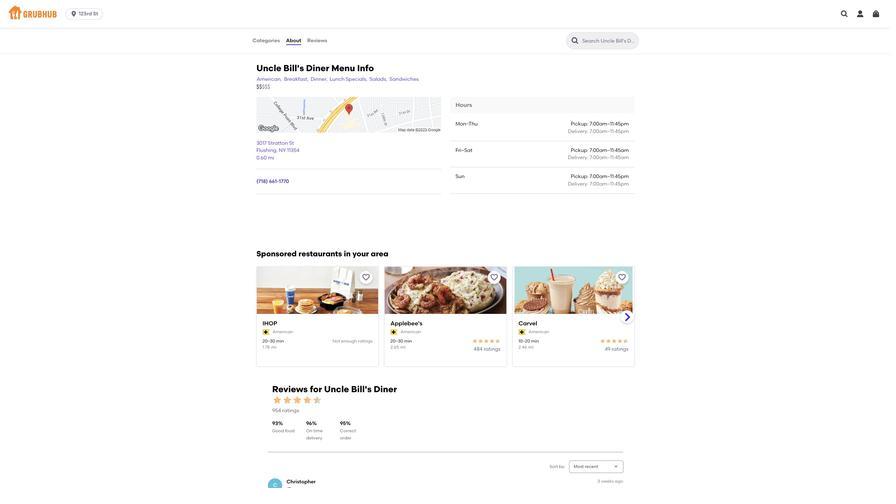 Task type: describe. For each thing, give the bounding box(es) containing it.
1 svg image from the left
[[840, 10, 849, 18]]

save this restaurant button for applebee's
[[488, 271, 501, 284]]

most recent
[[574, 465, 598, 470]]

sort
[[550, 465, 558, 470]]

subscription pass image for ihop
[[263, 330, 270, 336]]

your
[[353, 250, 369, 259]]

sandwiches
[[389, 76, 419, 82]]

(718)
[[256, 179, 268, 185]]

st inside button
[[93, 11, 98, 17]]

2.46
[[519, 345, 527, 350]]

order
[[340, 436, 351, 441]]

subscription pass image
[[519, 330, 526, 336]]

min for applebee's
[[404, 339, 412, 344]]

93
[[272, 421, 278, 427]]

96
[[306, 421, 312, 427]]

20–30 min 1.78 mi
[[263, 339, 284, 350]]

delivery
[[306, 436, 322, 441]]

1.78
[[263, 345, 270, 350]]

ratings for 49 ratings
[[612, 347, 629, 353]]

min for ihop
[[276, 339, 284, 344]]

ago
[[615, 480, 623, 485]]

main navigation navigation
[[0, 0, 891, 28]]

breakfast, button
[[284, 75, 309, 83]]

1 horizontal spatial svg image
[[856, 10, 865, 18]]

applebee's
[[391, 321, 423, 327]]

search icon image
[[571, 37, 580, 45]]

$$
[[256, 84, 262, 90]]

ratings right enough
[[358, 339, 373, 344]]

20–30 min 2.65 mi
[[391, 339, 412, 350]]

in
[[344, 250, 351, 259]]

delivery: for mon–thu
[[568, 128, 588, 135]]

min for carvel
[[531, 339, 539, 344]]

0.60
[[256, 155, 267, 161]]

specials,
[[346, 76, 367, 82]]

3017
[[256, 140, 267, 147]]

661-
[[269, 179, 279, 185]]

lunch specials, button
[[329, 75, 368, 83]]

applebee's logo image
[[385, 267, 506, 327]]

svg image inside the 123rd st button
[[70, 10, 77, 18]]

trophy icon image
[[287, 488, 292, 489]]

flushing
[[256, 148, 276, 154]]

applebee's link
[[391, 320, 501, 328]]

caret down icon image
[[613, 465, 619, 470]]

reviews for reviews
[[307, 38, 327, 44]]

about
[[286, 38, 301, 44]]

save this restaurant image for ihop
[[362, 274, 370, 282]]

954 ratings
[[272, 408, 299, 414]]

96 on time delivery
[[306, 421, 323, 441]]

save this restaurant button for ihop
[[360, 271, 373, 284]]

123rd
[[79, 11, 92, 17]]

area
[[371, 250, 388, 259]]

save this restaurant image for carvel
[[618, 274, 626, 282]]

1 vertical spatial diner
[[374, 385, 397, 395]]

ihop link
[[263, 320, 373, 328]]

$$$$$
[[256, 84, 270, 90]]

2.65
[[391, 345, 399, 350]]

ihop
[[263, 321, 277, 327]]

hours
[[456, 102, 472, 108]]

by:
[[559, 465, 565, 470]]

delivery: for sun
[[568, 181, 588, 187]]

fri–sat
[[456, 148, 472, 154]]

ihop logo image
[[257, 267, 378, 327]]

4 7:00am–11:45pm from the top
[[590, 181, 629, 187]]

on
[[306, 429, 312, 434]]

Search Uncle Bill's Diner search field
[[582, 38, 636, 44]]

1 7:00am–11:45pm from the top
[[590, 121, 629, 127]]

pickup: for sun
[[571, 174, 588, 180]]

carvel logo image
[[513, 267, 634, 327]]

1770
[[279, 179, 289, 185]]

most
[[574, 465, 584, 470]]

salads,
[[370, 76, 387, 82]]

lunch
[[330, 76, 345, 82]]

954
[[272, 408, 281, 414]]

uncle bill's diner menu info
[[256, 63, 374, 73]]

95 correct order
[[340, 421, 356, 441]]

restaurants
[[299, 250, 342, 259]]

484 ratings
[[474, 347, 501, 353]]

good
[[272, 429, 284, 434]]

sun
[[456, 174, 465, 180]]

reviews button
[[307, 28, 328, 54]]

(718) 661-1770 button
[[256, 178, 289, 186]]

pickup: for mon–thu
[[571, 121, 588, 127]]

0 horizontal spatial diner
[[306, 63, 329, 73]]

mi for carvel
[[528, 345, 534, 350]]

correct
[[340, 429, 356, 434]]

dinner,
[[311, 76, 328, 82]]

mon–thu
[[456, 121, 478, 127]]



Task type: vqa. For each thing, say whether or not it's contained in the screenshot.
3rd Pickup: from the bottom of the page
yes



Task type: locate. For each thing, give the bounding box(es) containing it.
1 vertical spatial pickup: 7:00am–11:45pm delivery: 7:00am–11:45pm
[[568, 174, 629, 187]]

0 vertical spatial bill's
[[284, 63, 304, 73]]

0 vertical spatial st
[[93, 11, 98, 17]]

1 pickup: from the top
[[571, 121, 588, 127]]

1 horizontal spatial subscription pass image
[[391, 330, 398, 336]]

3017 stratton st flushing , ny 11354 0.60 mi
[[256, 140, 299, 161]]

uncle right for
[[324, 385, 349, 395]]

1 7:00am–11:45am from the top
[[590, 148, 629, 154]]

min right 10–20
[[531, 339, 539, 344]]

categories button
[[252, 28, 280, 54]]

mi inside 3017 stratton st flushing , ny 11354 0.60 mi
[[268, 155, 274, 161]]

11354
[[287, 148, 299, 154]]

2 min from the left
[[404, 339, 412, 344]]

1 horizontal spatial save this restaurant image
[[618, 274, 626, 282]]

95
[[340, 421, 346, 427]]

2 svg image from the left
[[872, 10, 880, 18]]

subscription pass image for applebee's
[[391, 330, 398, 336]]

2 horizontal spatial american
[[529, 330, 549, 335]]

3 delivery: from the top
[[568, 181, 588, 187]]

american,
[[257, 76, 282, 82]]

dinner, button
[[310, 75, 328, 83]]

ratings right 49
[[612, 347, 629, 353]]

0 horizontal spatial 20–30
[[263, 339, 275, 344]]

menu
[[331, 63, 355, 73]]

mi inside '20–30 min 2.65 mi'
[[400, 345, 406, 350]]

american for ihop
[[273, 330, 293, 335]]

2 save this restaurant button from the left
[[488, 271, 501, 284]]

1 vertical spatial delivery:
[[568, 155, 588, 161]]

sort by:
[[550, 465, 565, 470]]

american down applebee's
[[401, 330, 421, 335]]

1 horizontal spatial save this restaurant button
[[488, 271, 501, 284]]

svg image
[[840, 10, 849, 18], [872, 10, 880, 18]]

sponsored
[[256, 250, 297, 259]]

123rd st button
[[66, 8, 106, 20]]

3 pickup: from the top
[[571, 174, 588, 180]]

7:00am–11:45am
[[590, 148, 629, 154], [590, 155, 629, 161]]

recent
[[585, 465, 598, 470]]

reviews up 954 ratings
[[272, 385, 308, 395]]

20–30 up '1.78'
[[263, 339, 275, 344]]

weeks
[[601, 480, 614, 485]]

1 horizontal spatial svg image
[[872, 10, 880, 18]]

st
[[93, 11, 98, 17], [289, 140, 294, 147]]

st right 123rd
[[93, 11, 98, 17]]

1 american from the left
[[273, 330, 293, 335]]

min
[[276, 339, 284, 344], [404, 339, 412, 344], [531, 339, 539, 344]]

0 horizontal spatial american
[[273, 330, 293, 335]]

1 vertical spatial 7:00am–11:45am
[[590, 155, 629, 161]]

christopher
[[287, 480, 316, 486]]

1 vertical spatial bill's
[[351, 385, 372, 395]]

0 vertical spatial uncle
[[256, 63, 281, 73]]

1 vertical spatial pickup:
[[571, 148, 588, 154]]

0 horizontal spatial subscription pass image
[[263, 330, 270, 336]]

enough
[[341, 339, 357, 344]]

about button
[[286, 28, 302, 54]]

93 good food
[[272, 421, 295, 434]]

delivery: inside 'pickup: 7:00am–11:45am delivery: 7:00am–11:45am'
[[568, 155, 588, 161]]

ny
[[279, 148, 286, 154]]

mi
[[268, 155, 274, 161], [271, 345, 276, 350], [400, 345, 406, 350], [528, 345, 534, 350]]

pickup: 7:00am–11:45pm delivery: 7:00am–11:45pm down 'pickup: 7:00am–11:45am delivery: 7:00am–11:45am'
[[568, 174, 629, 187]]

american down carvel
[[529, 330, 549, 335]]

1 subscription pass image from the left
[[263, 330, 270, 336]]

for
[[310, 385, 322, 395]]

mi for ihop
[[271, 345, 276, 350]]

0 vertical spatial reviews
[[307, 38, 327, 44]]

svg image
[[856, 10, 865, 18], [70, 10, 77, 18]]

2 20–30 from the left
[[391, 339, 403, 344]]

not enough ratings
[[333, 339, 373, 344]]

pickup:
[[571, 121, 588, 127], [571, 148, 588, 154], [571, 174, 588, 180]]

min inside '20–30 min 2.65 mi'
[[404, 339, 412, 344]]

0 vertical spatial diner
[[306, 63, 329, 73]]

20–30 inside '20–30 min 1.78 mi'
[[263, 339, 275, 344]]

pickup: 7:00am–11:45pm delivery: 7:00am–11:45pm
[[568, 121, 629, 135], [568, 174, 629, 187]]

pickup: inside 'pickup: 7:00am–11:45am delivery: 7:00am–11:45am'
[[571, 148, 588, 154]]

2 7:00am–11:45pm from the top
[[590, 128, 629, 135]]

reviews
[[307, 38, 327, 44], [272, 385, 308, 395]]

2 pickup: from the top
[[571, 148, 588, 154]]

min down applebee's
[[404, 339, 412, 344]]

delivery: for fri–sat
[[568, 155, 588, 161]]

ratings right 954
[[282, 408, 299, 414]]

1 horizontal spatial uncle
[[324, 385, 349, 395]]

20–30
[[263, 339, 275, 344], [391, 339, 403, 344]]

2 7:00am–11:45am from the top
[[590, 155, 629, 161]]

salads, button
[[369, 75, 388, 83]]

484
[[474, 347, 482, 353]]

st inside 3017 stratton st flushing , ny 11354 0.60 mi
[[289, 140, 294, 147]]

2 pickup: 7:00am–11:45pm delivery: 7:00am–11:45pm from the top
[[568, 174, 629, 187]]

10–20 min 2.46 mi
[[519, 339, 539, 350]]

mi right 2.46
[[528, 345, 534, 350]]

mi down flushing
[[268, 155, 274, 161]]

reviews for reviews for uncle bill's diner
[[272, 385, 308, 395]]

2 save this restaurant image from the left
[[618, 274, 626, 282]]

reviews right about
[[307, 38, 327, 44]]

,
[[276, 148, 278, 154]]

american for carvel
[[529, 330, 549, 335]]

3 save this restaurant button from the left
[[616, 271, 629, 284]]

1 pickup: 7:00am–11:45pm delivery: 7:00am–11:45pm from the top
[[568, 121, 629, 135]]

ratings for 484 ratings
[[484, 347, 501, 353]]

subscription pass image up '20–30 min 2.65 mi'
[[391, 330, 398, 336]]

save this restaurant button for carvel
[[616, 271, 629, 284]]

mi right 2.65
[[400, 345, 406, 350]]

20–30 for applebee's
[[391, 339, 403, 344]]

2 horizontal spatial min
[[531, 339, 539, 344]]

1 horizontal spatial american
[[401, 330, 421, 335]]

info
[[357, 63, 374, 73]]

1 save this restaurant image from the left
[[362, 274, 370, 282]]

reviews inside button
[[307, 38, 327, 44]]

0 vertical spatial pickup: 7:00am–11:45pm delivery: 7:00am–11:45pm
[[568, 121, 629, 135]]

breakfast,
[[284, 76, 309, 82]]

wraps
[[252, 27, 268, 33]]

not
[[333, 339, 340, 344]]

3 min from the left
[[531, 339, 539, 344]]

star icon image
[[472, 339, 478, 345], [478, 339, 483, 345], [483, 339, 489, 345], [489, 339, 495, 345], [495, 339, 501, 345], [495, 339, 501, 345], [600, 339, 606, 345], [606, 339, 611, 345], [611, 339, 617, 345], [617, 339, 623, 345], [623, 339, 629, 345], [623, 339, 629, 345], [272, 396, 282, 406], [282, 396, 292, 406], [292, 396, 302, 406], [302, 396, 312, 406], [312, 396, 322, 406], [312, 396, 322, 406]]

mi inside '20–30 min 1.78 mi'
[[271, 345, 276, 350]]

49 ratings
[[605, 347, 629, 353]]

3
[[598, 480, 600, 485]]

1 vertical spatial reviews
[[272, 385, 308, 395]]

pickup: 7:00am–11:45pm delivery: 7:00am–11:45pm up 'pickup: 7:00am–11:45am delivery: 7:00am–11:45am'
[[568, 121, 629, 135]]

1 vertical spatial st
[[289, 140, 294, 147]]

min inside 10–20 min 2.46 mi
[[531, 339, 539, 344]]

sponsored restaurants in your area
[[256, 250, 388, 259]]

0 horizontal spatial bill's
[[284, 63, 304, 73]]

save this restaurant image
[[362, 274, 370, 282], [618, 274, 626, 282]]

1 horizontal spatial bill's
[[351, 385, 372, 395]]

pickup: 7:00am–11:45pm delivery: 7:00am–11:45pm for mon–thu
[[568, 121, 629, 135]]

reviews for uncle bill's diner
[[272, 385, 397, 395]]

0 vertical spatial 7:00am–11:45am
[[590, 148, 629, 154]]

diner
[[306, 63, 329, 73], [374, 385, 397, 395]]

3 american from the left
[[529, 330, 549, 335]]

save this restaurant button
[[360, 271, 373, 284], [488, 271, 501, 284], [616, 271, 629, 284]]

20–30 up 2.65
[[391, 339, 403, 344]]

mi inside 10–20 min 2.46 mi
[[528, 345, 534, 350]]

1 horizontal spatial st
[[289, 140, 294, 147]]

1 min from the left
[[276, 339, 284, 344]]

10–20
[[519, 339, 530, 344]]

carvel link
[[519, 320, 629, 328]]

sandwiches button
[[389, 75, 419, 83]]

1 save this restaurant button from the left
[[360, 271, 373, 284]]

time
[[313, 429, 323, 434]]

2 vertical spatial delivery:
[[568, 181, 588, 187]]

1 delivery: from the top
[[568, 128, 588, 135]]

0 horizontal spatial svg image
[[840, 10, 849, 18]]

2 horizontal spatial save this restaurant button
[[616, 271, 629, 284]]

stratton
[[268, 140, 288, 147]]

carvel
[[519, 321, 537, 327]]

49
[[605, 347, 610, 353]]

save this restaurant image
[[490, 274, 498, 282]]

Sort by: field
[[574, 464, 598, 471]]

mi for applebee's
[[400, 345, 406, 350]]

20–30 inside '20–30 min 2.65 mi'
[[391, 339, 403, 344]]

american, breakfast, dinner, lunch specials, salads, sandwiches
[[257, 76, 419, 82]]

1 vertical spatial uncle
[[324, 385, 349, 395]]

0 vertical spatial pickup:
[[571, 121, 588, 127]]

bill's
[[284, 63, 304, 73], [351, 385, 372, 395]]

pickup: for fri–sat
[[571, 148, 588, 154]]

categories
[[253, 38, 280, 44]]

american for applebee's
[[401, 330, 421, 335]]

uncle up american,
[[256, 63, 281, 73]]

0 vertical spatial delivery:
[[568, 128, 588, 135]]

min inside '20–30 min 1.78 mi'
[[276, 339, 284, 344]]

0 horizontal spatial svg image
[[70, 10, 77, 18]]

pickup: 7:00am–11:45am delivery: 7:00am–11:45am
[[568, 148, 629, 161]]

uncle
[[256, 63, 281, 73], [324, 385, 349, 395]]

american, button
[[256, 75, 282, 83]]

min down ihop
[[276, 339, 284, 344]]

pickup: 7:00am–11:45pm delivery: 7:00am–11:45pm for sun
[[568, 174, 629, 187]]

1 horizontal spatial min
[[404, 339, 412, 344]]

0 horizontal spatial save this restaurant image
[[362, 274, 370, 282]]

123rd st
[[79, 11, 98, 17]]

2 delivery: from the top
[[568, 155, 588, 161]]

20–30 for ihop
[[263, 339, 275, 344]]

3 7:00am–11:45pm from the top
[[590, 174, 629, 180]]

mi right '1.78'
[[271, 345, 276, 350]]

0 horizontal spatial min
[[276, 339, 284, 344]]

0 horizontal spatial st
[[93, 11, 98, 17]]

subscription pass image down ihop
[[263, 330, 270, 336]]

(718) 661-1770
[[256, 179, 289, 185]]

food
[[285, 429, 295, 434]]

1 horizontal spatial 20–30
[[391, 339, 403, 344]]

2 american from the left
[[401, 330, 421, 335]]

0 horizontal spatial uncle
[[256, 63, 281, 73]]

1 20–30 from the left
[[263, 339, 275, 344]]

subscription pass image
[[263, 330, 270, 336], [391, 330, 398, 336]]

1 horizontal spatial diner
[[374, 385, 397, 395]]

ratings for 954 ratings
[[282, 408, 299, 414]]

american up '20–30 min 1.78 mi'
[[273, 330, 293, 335]]

ratings right 484
[[484, 347, 501, 353]]

2 subscription pass image from the left
[[391, 330, 398, 336]]

0 horizontal spatial save this restaurant button
[[360, 271, 373, 284]]

3 weeks ago
[[598, 480, 623, 485]]

2 vertical spatial pickup:
[[571, 174, 588, 180]]

st up 11354
[[289, 140, 294, 147]]



